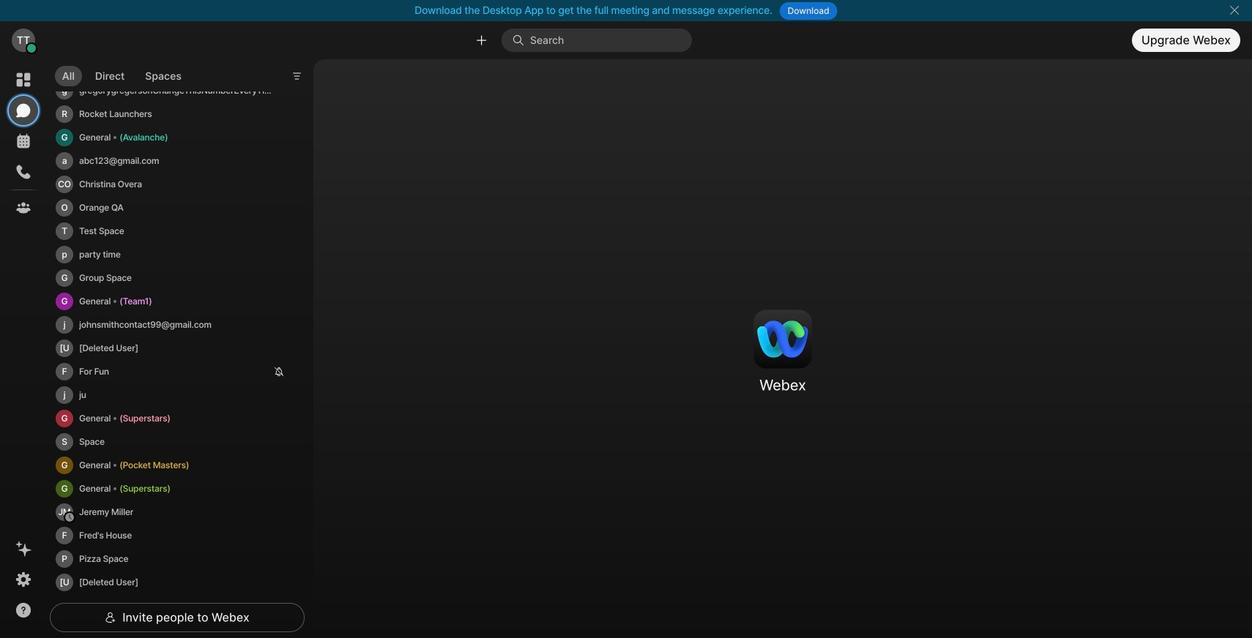 Task type: locate. For each thing, give the bounding box(es) containing it.
3 general list item from the top
[[53, 407, 293, 431]]

connect people image
[[475, 33, 489, 47]]

general list item
[[53, 126, 293, 149], [53, 290, 293, 314], [53, 407, 293, 431], [53, 454, 293, 478], [53, 478, 293, 501]]

[deleted user] list item up ju list item
[[53, 337, 293, 360]]

general list item down (pocket masters) element
[[53, 478, 293, 501]]

1 horizontal spatial wrapper image
[[105, 612, 117, 624]]

general list item down party time list item
[[53, 290, 293, 314]]

[deleted user] list item
[[53, 337, 293, 360], [53, 571, 293, 595]]

1 (superstars) element from the top
[[120, 411, 170, 427]]

2 (superstars) element from the top
[[120, 481, 170, 497]]

0 vertical spatial [deleted user] list item
[[53, 337, 293, 360]]

1 vertical spatial [deleted user] list item
[[53, 571, 293, 595]]

pizza space list item
[[53, 548, 293, 571]]

5 general list item from the top
[[53, 478, 293, 501]]

general list item up jeremy miller list item
[[53, 454, 293, 478]]

4 general list item from the top
[[53, 454, 293, 478]]

navigation
[[0, 59, 47, 639]]

(superstars) element down (pocket masters) element
[[120, 481, 170, 497]]

2 horizontal spatial wrapper image
[[513, 34, 530, 46]]

christina overa list item
[[53, 173, 293, 196]]

0 vertical spatial (superstars) element
[[120, 411, 170, 427]]

1 general list item from the top
[[53, 126, 293, 149]]

general list item up christina overa list item on the left
[[53, 126, 293, 149]]

(team1) element
[[120, 294, 152, 310]]

(superstars) element down ju list item
[[120, 411, 170, 427]]

webex tab list
[[9, 65, 38, 223]]

orange qa list item
[[53, 196, 293, 220]]

general list item down for fun, notifications are muted for this space list item
[[53, 407, 293, 431]]

messaging, has no new notifications image
[[15, 102, 32, 119]]

tab list
[[51, 57, 192, 91]]

johnsmithcontact99@gmail.com list item
[[53, 314, 293, 337]]

notifications are muted for this space image
[[274, 367, 284, 377], [274, 367, 284, 377]]

1 vertical spatial (superstars) element
[[120, 481, 170, 497]]

wrapper image
[[513, 34, 530, 46], [27, 43, 37, 54], [105, 612, 117, 624]]

jeremy miller list item
[[53, 501, 293, 525]]

space list item
[[53, 431, 293, 454]]

[deleted user] list item down fred's house "list item"
[[53, 571, 293, 595]]

(superstars) element
[[120, 411, 170, 427], [120, 481, 170, 497]]



Task type: vqa. For each thing, say whether or not it's contained in the screenshot.
wrapper icon
yes



Task type: describe. For each thing, give the bounding box(es) containing it.
calls image
[[15, 163, 32, 181]]

(pocket masters) element
[[120, 458, 189, 474]]

2 [deleted user] list item from the top
[[53, 571, 293, 595]]

rocket launchers list item
[[53, 103, 293, 126]]

fred's house list item
[[53, 525, 293, 548]]

webex logo image
[[754, 310, 812, 369]]

test space list item
[[53, 220, 293, 243]]

gregorygregersonchangethisnumbereverytime.1@gmail.com list item
[[53, 79, 293, 103]]

abc123@gmail.com list item
[[53, 149, 293, 173]]

what's new image
[[15, 541, 32, 558]]

2 general list item from the top
[[53, 290, 293, 314]]

(superstars) element for fifth general list item from the top
[[120, 481, 170, 497]]

ju list item
[[53, 384, 293, 407]]

for fun, notifications are muted for this space list item
[[53, 360, 293, 384]]

0 horizontal spatial wrapper image
[[27, 43, 37, 54]]

1 [deleted user] list item from the top
[[53, 337, 293, 360]]

dashboard image
[[15, 71, 32, 89]]

party time list item
[[53, 243, 293, 267]]

filter by image
[[291, 70, 303, 82]]

group space list item
[[53, 267, 293, 290]]

(avalanche) element
[[120, 130, 168, 146]]

settings image
[[15, 571, 32, 589]]

wrapper image
[[65, 513, 75, 523]]

help image
[[15, 602, 32, 620]]

teams, has no new notifications image
[[15, 199, 32, 217]]

(superstars) element for 3rd general list item from the bottom
[[120, 411, 170, 427]]

cancel_16 image
[[1229, 4, 1241, 16]]

meetings image
[[15, 133, 32, 150]]



